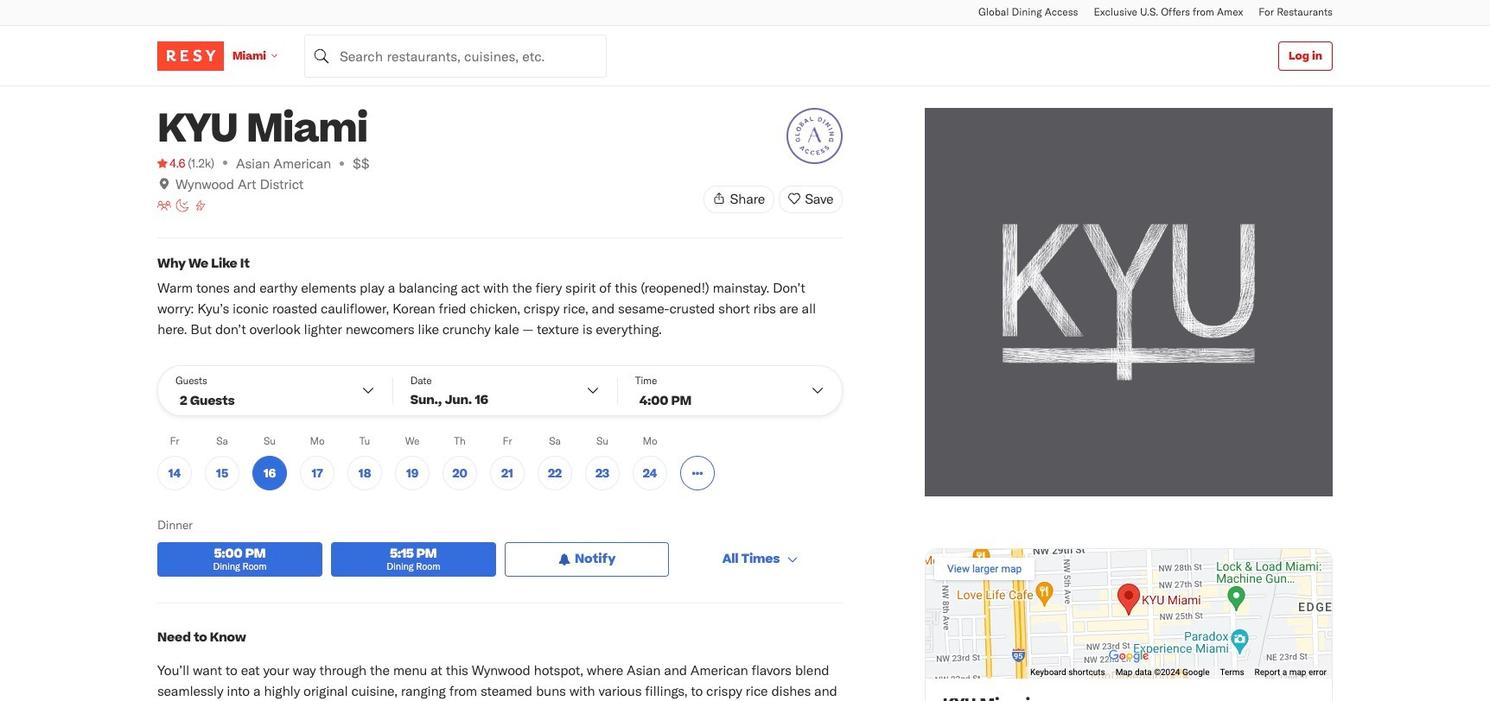 Task type: locate. For each thing, give the bounding box(es) containing it.
Search restaurants, cuisines, etc. text field
[[304, 34, 607, 77]]

None field
[[304, 34, 607, 77]]



Task type: vqa. For each thing, say whether or not it's contained in the screenshot.
the 4.6 out of 5 stars 'image'
yes



Task type: describe. For each thing, give the bounding box(es) containing it.
4.6 out of 5 stars image
[[157, 155, 185, 172]]



